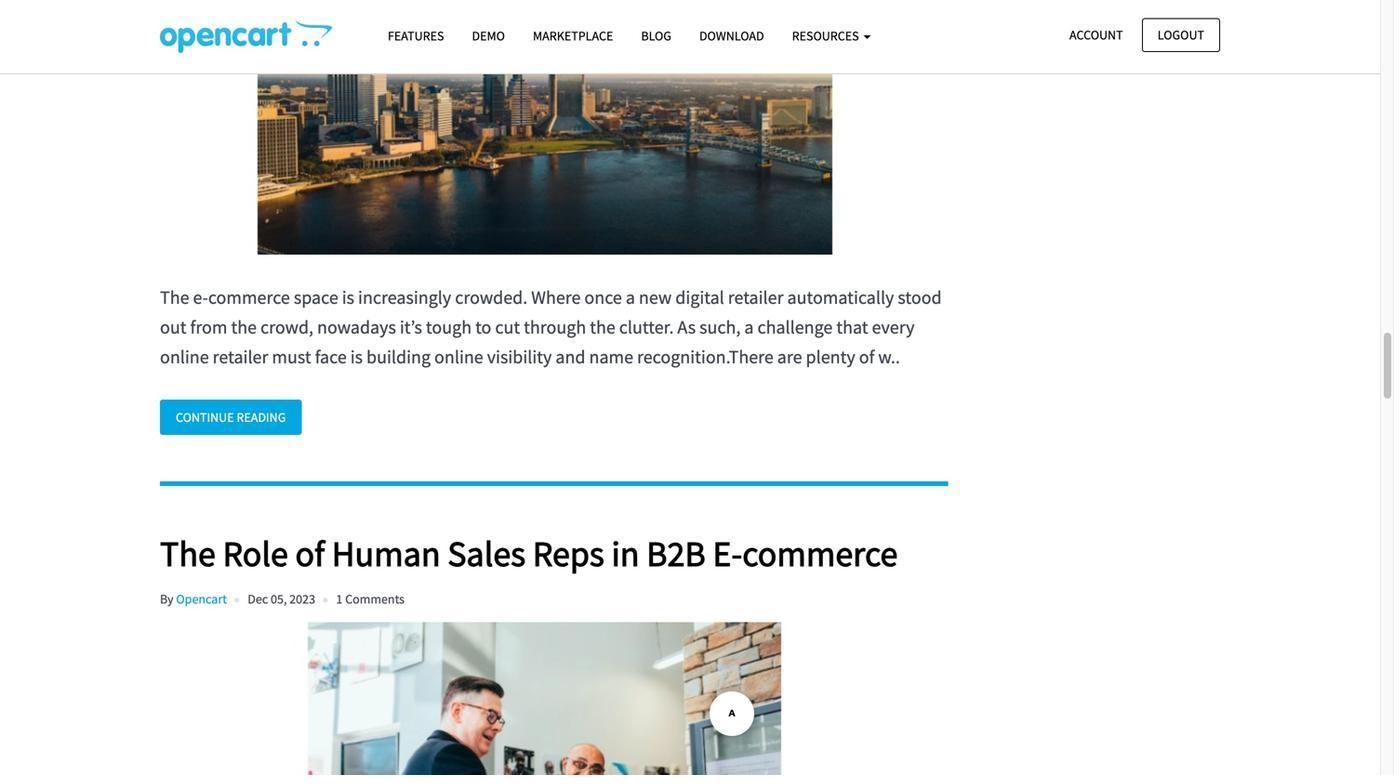 Task type: locate. For each thing, give the bounding box(es) containing it.
marketplace
[[533, 27, 613, 44]]

commerce
[[208, 286, 290, 309], [742, 532, 898, 576]]

tough
[[426, 316, 472, 339]]

e-
[[713, 532, 742, 576]]

every
[[872, 316, 915, 339]]

0 vertical spatial commerce
[[208, 286, 290, 309]]

visibility
[[487, 345, 552, 369]]

0 horizontal spatial online
[[160, 345, 209, 369]]

0 horizontal spatial the
[[231, 316, 257, 339]]

1 horizontal spatial the
[[590, 316, 616, 339]]

nowadays
[[317, 316, 396, 339]]

the for the e-commerce space is increasingly crowded. where once a new digital retailer automatically stood out from the crowd, nowadays it's tough to cut through the clutter. as such, a challenge that every online retailer must face is building online visibility and name recognition.there are plenty of w..
[[160, 286, 189, 309]]

the left the e-
[[160, 286, 189, 309]]

of inside the e-commerce space is increasingly crowded. where once a new digital retailer automatically stood out from the crowd, nowadays it's tough to cut through the clutter. as such, a challenge that every online retailer must face is building online visibility and name recognition.there are plenty of w..
[[859, 345, 875, 369]]

0 horizontal spatial of
[[295, 532, 325, 576]]

1 horizontal spatial a
[[744, 316, 754, 339]]

1 vertical spatial the
[[160, 532, 216, 576]]

a
[[626, 286, 635, 309], [744, 316, 754, 339]]

1 vertical spatial is
[[350, 345, 363, 369]]

retailer down from at left
[[213, 345, 268, 369]]

online
[[160, 345, 209, 369], [434, 345, 483, 369]]

the inside the e-commerce space is increasingly crowded. where once a new digital retailer automatically stood out from the crowd, nowadays it's tough to cut through the clutter. as such, a challenge that every online retailer must face is building online visibility and name recognition.there are plenty of w..
[[160, 286, 189, 309]]

1 horizontal spatial online
[[434, 345, 483, 369]]

of
[[859, 345, 875, 369], [295, 532, 325, 576]]

retailer
[[728, 286, 784, 309], [213, 345, 268, 369]]

the right from at left
[[231, 316, 257, 339]]

online down out
[[160, 345, 209, 369]]

1 horizontal spatial commerce
[[742, 532, 898, 576]]

download link
[[685, 20, 778, 52]]

once
[[585, 286, 622, 309]]

e-
[[193, 286, 208, 309]]

0 vertical spatial retailer
[[728, 286, 784, 309]]

1 vertical spatial a
[[744, 316, 754, 339]]

the power of your llc image
[[160, 0, 930, 255]]

recognition.there
[[637, 345, 774, 369]]

is
[[342, 286, 354, 309], [350, 345, 363, 369]]

the down the once
[[590, 316, 616, 339]]

from
[[190, 316, 227, 339]]

the
[[160, 286, 189, 309], [160, 532, 216, 576]]

is right face
[[350, 345, 363, 369]]

resources
[[792, 27, 862, 44]]

1 the from the left
[[231, 316, 257, 339]]

it's
[[400, 316, 422, 339]]

opencart - blog image
[[160, 20, 332, 53]]

through
[[524, 316, 586, 339]]

2 the from the top
[[160, 532, 216, 576]]

1 vertical spatial commerce
[[742, 532, 898, 576]]

by opencart
[[160, 591, 227, 608]]

1 vertical spatial retailer
[[213, 345, 268, 369]]

sales
[[448, 532, 526, 576]]

challenge
[[758, 316, 833, 339]]

the role of human sales reps in b2b e-commerce image
[[160, 623, 930, 776]]

0 vertical spatial is
[[342, 286, 354, 309]]

role
[[223, 532, 288, 576]]

download
[[699, 27, 764, 44]]

account
[[1070, 27, 1123, 43]]

such,
[[700, 316, 741, 339]]

of left w..
[[859, 345, 875, 369]]

automatically
[[787, 286, 894, 309]]

reading
[[237, 409, 286, 426]]

blog
[[641, 27, 672, 44]]

0 horizontal spatial retailer
[[213, 345, 268, 369]]

1 online from the left
[[160, 345, 209, 369]]

the e-commerce space is increasingly crowded. where once a new digital retailer automatically stood out from the crowd, nowadays it's tough to cut through the clutter. as such, a challenge that every online retailer must face is building online visibility and name recognition.there are plenty of w..
[[160, 286, 942, 369]]

continue reading link
[[160, 400, 302, 436]]

a right 'such,'
[[744, 316, 754, 339]]

account link
[[1054, 18, 1139, 52]]

online down the tough
[[434, 345, 483, 369]]

opencart
[[176, 591, 227, 608]]

continue
[[176, 409, 234, 426]]

0 horizontal spatial commerce
[[208, 286, 290, 309]]

0 vertical spatial the
[[160, 286, 189, 309]]

0 vertical spatial of
[[859, 345, 875, 369]]

0 horizontal spatial a
[[626, 286, 635, 309]]

2023
[[289, 591, 315, 608]]

1 the from the top
[[160, 286, 189, 309]]

is up nowadays
[[342, 286, 354, 309]]

in
[[612, 532, 640, 576]]

marketplace link
[[519, 20, 627, 52]]

logout
[[1158, 27, 1205, 43]]

the
[[231, 316, 257, 339], [590, 316, 616, 339]]

0 vertical spatial a
[[626, 286, 635, 309]]

reps
[[533, 532, 604, 576]]

the up by opencart
[[160, 532, 216, 576]]

cut
[[495, 316, 520, 339]]

features
[[388, 27, 444, 44]]

1 horizontal spatial of
[[859, 345, 875, 369]]

crowd,
[[260, 316, 313, 339]]

are
[[777, 345, 802, 369]]

1 vertical spatial of
[[295, 532, 325, 576]]

of up '2023'
[[295, 532, 325, 576]]

resources link
[[778, 20, 885, 52]]

retailer up 'such,'
[[728, 286, 784, 309]]

a left new
[[626, 286, 635, 309]]



Task type: describe. For each thing, give the bounding box(es) containing it.
the for the role of human sales reps in b2b e-commerce
[[160, 532, 216, 576]]

w..
[[878, 345, 900, 369]]

stood
[[898, 286, 942, 309]]

demo
[[472, 27, 505, 44]]

that
[[837, 316, 868, 339]]

face
[[315, 345, 347, 369]]

b2b
[[647, 532, 706, 576]]

out
[[160, 316, 186, 339]]

increasingly
[[358, 286, 451, 309]]

1 comments
[[336, 591, 405, 608]]

the role of human sales reps in b2b e-commerce
[[160, 532, 898, 576]]

human
[[332, 532, 441, 576]]

2 the from the left
[[590, 316, 616, 339]]

digital
[[675, 286, 724, 309]]

1 horizontal spatial retailer
[[728, 286, 784, 309]]

name
[[589, 345, 633, 369]]

the role of human sales reps in b2b e-commerce link
[[160, 532, 948, 576]]

where
[[531, 286, 581, 309]]

by
[[160, 591, 174, 608]]

clutter.
[[619, 316, 674, 339]]

blog link
[[627, 20, 685, 52]]

new
[[639, 286, 672, 309]]

space
[[294, 286, 338, 309]]

dec 05, 2023
[[248, 591, 315, 608]]

continue reading
[[176, 409, 286, 426]]

building
[[367, 345, 431, 369]]

commerce inside the e-commerce space is increasingly crowded. where once a new digital retailer automatically stood out from the crowd, nowadays it's tough to cut through the clutter. as such, a challenge that every online retailer must face is building online visibility and name recognition.there are plenty of w..
[[208, 286, 290, 309]]

logout link
[[1142, 18, 1220, 52]]

opencart link
[[176, 591, 227, 608]]

features link
[[374, 20, 458, 52]]

1
[[336, 591, 343, 608]]

comments
[[345, 591, 405, 608]]

plenty
[[806, 345, 855, 369]]

05,
[[271, 591, 287, 608]]

and
[[556, 345, 586, 369]]

as
[[678, 316, 696, 339]]

demo link
[[458, 20, 519, 52]]

must
[[272, 345, 311, 369]]

2 online from the left
[[434, 345, 483, 369]]

to
[[475, 316, 492, 339]]

crowded.
[[455, 286, 528, 309]]

dec
[[248, 591, 268, 608]]



Task type: vqa. For each thing, say whether or not it's contained in the screenshot.
Payment
no



